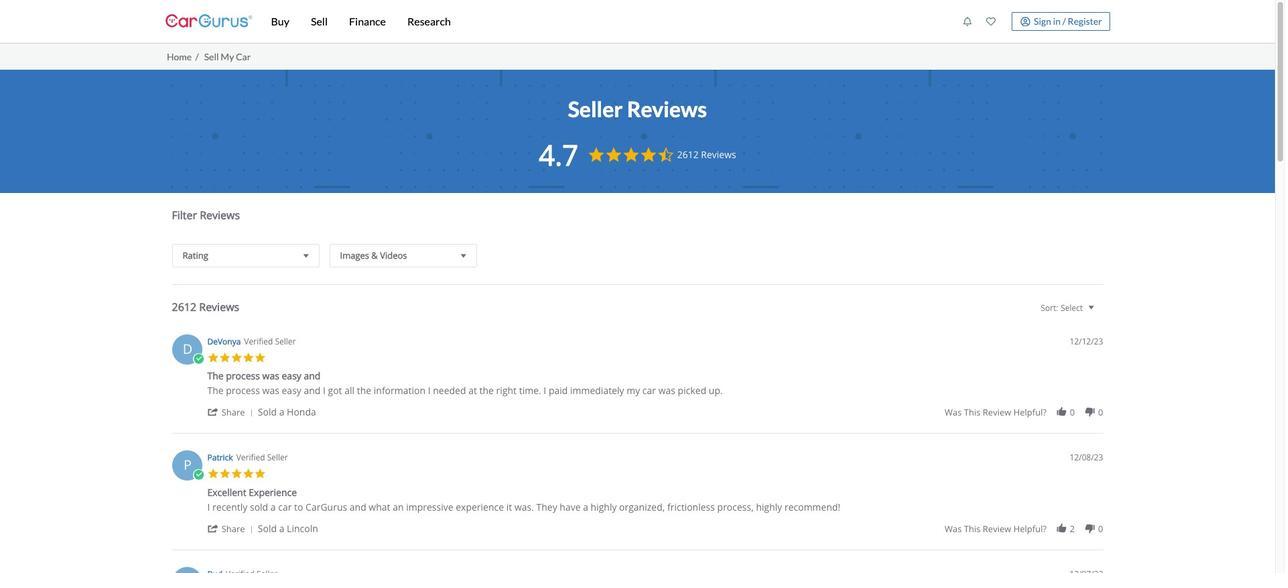 Task type: locate. For each thing, give the bounding box(es) containing it.
0 vertical spatial share button
[[207, 406, 258, 418]]

review
[[983, 406, 1012, 418], [983, 523, 1012, 535]]

patrick verified seller
[[207, 452, 288, 463]]

/ right in
[[1063, 15, 1066, 27]]

review date 12/07/23 element
[[1070, 568, 1104, 573]]

seller
[[568, 96, 623, 122], [275, 336, 296, 347], [267, 452, 288, 463]]

share for d
[[222, 406, 245, 418]]

this for p
[[965, 523, 981, 535]]

and up honda
[[304, 369, 321, 382]]

process,
[[718, 500, 754, 513]]

&
[[372, 249, 378, 261]]

2 review from the top
[[983, 523, 1012, 535]]

seller for p
[[267, 452, 288, 463]]

1 horizontal spatial the
[[480, 384, 494, 397]]

1 highly from the left
[[591, 500, 617, 513]]

2 vertical spatial and
[[350, 500, 366, 513]]

/ right home link
[[195, 51, 199, 62]]

none text field inside field
[[1098, 302, 1104, 324]]

2 easy from the top
[[282, 384, 302, 397]]

1 was this review helpful? from the top
[[945, 406, 1047, 418]]

images & videos
[[340, 249, 407, 261]]

0 vertical spatial was this review helpful?
[[945, 406, 1047, 418]]

star image
[[207, 352, 219, 363], [219, 352, 231, 363], [243, 352, 254, 363], [231, 468, 243, 480], [243, 468, 254, 480]]

a left honda
[[279, 406, 285, 418]]

i left recently
[[207, 500, 210, 513]]

1 share from the top
[[222, 406, 245, 418]]

1 vertical spatial /
[[195, 51, 199, 62]]

None text field
[[1098, 302, 1104, 324]]

1 horizontal spatial 2612
[[677, 148, 699, 161]]

1 vertical spatial seller
[[275, 336, 296, 347]]

sell button
[[300, 0, 339, 43]]

0 vertical spatial process
[[226, 369, 260, 382]]

1 vertical spatial was
[[945, 523, 962, 535]]

1 vertical spatial helpful?
[[1014, 523, 1047, 535]]

0 vertical spatial the
[[207, 369, 224, 382]]

1 vertical spatial verified
[[236, 452, 265, 463]]

share button down recently
[[207, 522, 258, 535]]

to
[[294, 500, 303, 513]]

1 vertical spatial this
[[965, 523, 981, 535]]

share button for p
[[207, 522, 258, 535]]

a right have
[[583, 500, 589, 513]]

0 vertical spatial was
[[945, 406, 962, 418]]

1 vertical spatial process
[[226, 384, 260, 397]]

highly
[[591, 500, 617, 513], [756, 500, 782, 513]]

1 vertical spatial share button
[[207, 522, 258, 535]]

share button
[[207, 406, 258, 418], [207, 522, 258, 535]]

have
[[560, 500, 581, 513]]

paid
[[549, 384, 568, 397]]

share left seperator image
[[222, 523, 245, 535]]

1 horizontal spatial down triangle image
[[458, 248, 470, 262]]

verified for p
[[236, 452, 265, 463]]

1 the from the top
[[207, 369, 224, 382]]

down triangle image inside 'rating filter' 'field'
[[300, 248, 312, 262]]

0 horizontal spatial down triangle image
[[300, 248, 312, 262]]

star image down devonya verified seller
[[254, 352, 266, 363]]

1 sold from the top
[[258, 406, 277, 418]]

1 horizontal spatial car
[[643, 384, 656, 397]]

share button for d
[[207, 406, 258, 418]]

and left 'got'
[[304, 384, 321, 397]]

0 right vote down review by devonya on 12 dec 2023 image
[[1099, 406, 1104, 418]]

1 vertical spatial share
[[222, 523, 245, 535]]

none field containing sort:
[[1035, 301, 1104, 324]]

0 vertical spatial seller
[[568, 96, 623, 122]]

home link
[[167, 51, 192, 62]]

review left vote up review by devonya on 12 dec 2023 image
[[983, 406, 1012, 418]]

verified right patrick
[[236, 452, 265, 463]]

star image down devonya
[[231, 352, 243, 363]]

this
[[965, 406, 981, 418], [965, 523, 981, 535]]

verified right devonya
[[244, 336, 273, 347]]

2 share button from the top
[[207, 522, 258, 535]]

share left seperator icon
[[222, 406, 245, 418]]

easy
[[282, 369, 302, 382], [282, 384, 302, 397]]

1 vertical spatial 2612 reviews
[[172, 299, 239, 314]]

filter
[[172, 207, 197, 222]]

0 vertical spatial group
[[945, 406, 1104, 418]]

1 horizontal spatial sell
[[311, 15, 328, 27]]

was this review helpful? left vote up review by devonya on 12 dec 2023 image
[[945, 406, 1047, 418]]

the right all
[[357, 384, 371, 397]]

home
[[167, 51, 192, 62]]

0 vertical spatial review
[[983, 406, 1012, 418]]

0 vertical spatial 2612 reviews
[[677, 148, 737, 161]]

helpful? left "vote up review by patrick on  8 dec 2023" image
[[1014, 523, 1047, 535]]

0 horizontal spatial /
[[195, 51, 199, 62]]

2 this from the top
[[965, 523, 981, 535]]

0
[[1070, 406, 1075, 418], [1099, 406, 1104, 418], [1099, 523, 1104, 535]]

i
[[323, 384, 326, 397], [428, 384, 431, 397], [544, 384, 547, 397], [207, 500, 210, 513]]

0 for d
[[1099, 406, 1104, 418]]

recently
[[213, 500, 248, 513]]

car right my
[[643, 384, 656, 397]]

and inside excellent experience i recently sold a car to cargurus and what an impressive experience it was. they have a highly organized, frictionless process, highly recommend!
[[350, 500, 366, 513]]

was
[[945, 406, 962, 418], [945, 523, 962, 535]]

the process was easy and the process was easy and i got all the information i needed at the right time. i paid immediately my car was picked up.
[[207, 369, 723, 397]]

0 for p
[[1099, 523, 1104, 535]]

1 group from the top
[[945, 406, 1104, 418]]

sell inside sell dropdown button
[[311, 15, 328, 27]]

tab panel
[[165, 193, 1110, 573]]

sort:
[[1041, 302, 1059, 313]]

2
[[1070, 523, 1075, 535]]

car inside the process was easy and the process was easy and i got all the information i needed at the right time. i paid immediately my car was picked up.
[[643, 384, 656, 397]]

2 the from the left
[[480, 384, 494, 397]]

star image down patrick
[[219, 468, 231, 480]]

2 was this review helpful? from the top
[[945, 523, 1047, 535]]

2612 reviews
[[677, 148, 737, 161], [172, 299, 239, 314]]

and for p
[[350, 500, 366, 513]]

select
[[1061, 302, 1084, 313]]

user icon image
[[1021, 16, 1031, 26]]

sign in / register menu item
[[1003, 12, 1110, 31]]

immediately
[[570, 384, 624, 397]]

helpful?
[[1014, 406, 1047, 418], [1014, 523, 1047, 535]]

car
[[236, 51, 251, 62]]

helpful? for d
[[1014, 406, 1047, 418]]

saved cars image
[[987, 17, 996, 26]]

sold
[[258, 406, 277, 418], [258, 522, 277, 535]]

share image
[[207, 406, 219, 418]]

1 vertical spatial review
[[983, 523, 1012, 535]]

the right at
[[480, 384, 494, 397]]

1 this from the top
[[965, 406, 981, 418]]

at
[[469, 384, 477, 397]]

open notifications image
[[963, 17, 973, 26]]

0 vertical spatial this
[[965, 406, 981, 418]]

lincoln
[[287, 522, 318, 535]]

menu bar
[[252, 0, 956, 43]]

this for d
[[965, 406, 981, 418]]

sell right buy
[[311, 15, 328, 27]]

car left to
[[278, 500, 292, 513]]

0 right vote down review by patrick on  8 dec 2023 image
[[1099, 523, 1104, 535]]

cargurus logo homepage link image
[[165, 2, 252, 41]]

0 vertical spatial verified
[[244, 336, 273, 347]]

2 share from the top
[[222, 523, 245, 535]]

0 vertical spatial helpful?
[[1014, 406, 1047, 418]]

seller up experience
[[267, 452, 288, 463]]

i left 'got'
[[323, 384, 326, 397]]

0 vertical spatial easy
[[282, 369, 302, 382]]

1 the from the left
[[357, 384, 371, 397]]

0 horizontal spatial highly
[[591, 500, 617, 513]]

1 horizontal spatial 2612 reviews
[[677, 148, 737, 161]]

1 vertical spatial group
[[945, 523, 1104, 535]]

star image
[[231, 352, 243, 363], [254, 352, 266, 363], [207, 468, 219, 480], [219, 468, 231, 480], [254, 468, 266, 480]]

review left "vote up review by patrick on  8 dec 2023" image
[[983, 523, 1012, 535]]

the
[[357, 384, 371, 397], [480, 384, 494, 397]]

tab panel containing d
[[165, 193, 1110, 573]]

sell left my
[[204, 51, 219, 62]]

the
[[207, 369, 224, 382], [207, 384, 224, 397]]

0 horizontal spatial sell
[[204, 51, 219, 62]]

cargurus
[[306, 500, 347, 513]]

2 process from the top
[[226, 384, 260, 397]]

highly right process,
[[756, 500, 782, 513]]

1 vertical spatial sold
[[258, 522, 277, 535]]

2 was from the top
[[945, 523, 962, 535]]

frictionless
[[668, 500, 715, 513]]

seller up 4.7 star rating element
[[568, 96, 623, 122]]

star image right circle checkmark image
[[207, 468, 219, 480]]

0 vertical spatial /
[[1063, 15, 1066, 27]]

all
[[345, 384, 355, 397]]

share button down the process was easy and heading on the left bottom of the page
[[207, 406, 258, 418]]

i left paid
[[544, 384, 547, 397]]

/
[[1063, 15, 1066, 27], [195, 51, 199, 62]]

0 vertical spatial sell
[[311, 15, 328, 27]]

1 vertical spatial was this review helpful?
[[945, 523, 1047, 535]]

and
[[304, 369, 321, 382], [304, 384, 321, 397], [350, 500, 366, 513]]

filter reviews heading
[[172, 207, 1104, 234]]

4.7 main content
[[155, 69, 1120, 573]]

process
[[226, 369, 260, 382], [226, 384, 260, 397]]

process down devonya verified seller
[[226, 369, 260, 382]]

was
[[262, 369, 279, 382], [262, 384, 279, 397], [659, 384, 676, 397]]

1 helpful? from the top
[[1014, 406, 1047, 418]]

2 group from the top
[[945, 523, 1104, 535]]

4.7 star rating element
[[539, 135, 579, 173]]

was this review helpful?
[[945, 406, 1047, 418], [945, 523, 1047, 535]]

0 vertical spatial car
[[643, 384, 656, 397]]

group
[[945, 406, 1104, 418], [945, 523, 1104, 535]]

2 helpful? from the top
[[1014, 523, 1047, 535]]

up.
[[709, 384, 723, 397]]

0 vertical spatial sold
[[258, 406, 277, 418]]

my
[[627, 384, 640, 397]]

images
[[340, 249, 369, 261]]

down triangle image for rating
[[300, 248, 312, 262]]

1 vertical spatial easy
[[282, 384, 302, 397]]

1 share button from the top
[[207, 406, 258, 418]]

0 horizontal spatial the
[[357, 384, 371, 397]]

2 down triangle image from the left
[[458, 248, 470, 262]]

down triangle image
[[300, 248, 312, 262], [458, 248, 470, 262]]

process up seperator icon
[[226, 384, 260, 397]]

helpful? left vote up review by devonya on 12 dec 2023 image
[[1014, 406, 1047, 418]]

1 vertical spatial car
[[278, 500, 292, 513]]

down triangle image inside images & videos field
[[458, 248, 470, 262]]

1 horizontal spatial highly
[[756, 500, 782, 513]]

1 was from the top
[[945, 406, 962, 418]]

seperator image
[[248, 525, 256, 533]]

car inside excellent experience i recently sold a car to cargurus and what an impressive experience it was. they have a highly organized, frictionless process, highly recommend!
[[278, 500, 292, 513]]

sold right seperator icon
[[258, 406, 277, 418]]

2 highly from the left
[[756, 500, 782, 513]]

sold for d
[[258, 406, 277, 418]]

12/08/23
[[1070, 452, 1104, 463]]

car
[[643, 384, 656, 397], [278, 500, 292, 513]]

devonya verified seller
[[207, 336, 296, 347]]

1 review from the top
[[983, 406, 1012, 418]]

was for p
[[945, 523, 962, 535]]

a
[[279, 406, 285, 418], [271, 500, 276, 513], [583, 500, 589, 513], [279, 522, 285, 535]]

organized,
[[619, 500, 665, 513]]

star image down the patrick verified seller
[[254, 468, 266, 480]]

2612
[[677, 148, 699, 161], [172, 299, 196, 314]]

1 vertical spatial the
[[207, 384, 224, 397]]

highly right have
[[591, 500, 617, 513]]

share
[[222, 406, 245, 418], [222, 523, 245, 535]]

excellent experience i recently sold a car to cargurus and what an impressive experience it was. they have a highly organized, frictionless process, highly recommend!
[[207, 486, 841, 513]]

sold right seperator image
[[258, 522, 277, 535]]

Rating Filter field
[[172, 244, 319, 267]]

the down devonya
[[207, 369, 224, 382]]

experience
[[456, 500, 504, 513]]

vote down review by patrick on  8 dec 2023 image
[[1085, 523, 1096, 534]]

got
[[328, 384, 342, 397]]

1 horizontal spatial /
[[1063, 15, 1066, 27]]

review date 12/12/23 element
[[1070, 336, 1104, 347]]

the up share image
[[207, 384, 224, 397]]

0 vertical spatial share
[[222, 406, 245, 418]]

4.7
[[539, 135, 579, 173]]

p
[[184, 456, 192, 474]]

seller for d
[[275, 336, 296, 347]]

review date 12/08/23 element
[[1070, 452, 1104, 463]]

2 sold from the top
[[258, 522, 277, 535]]

None field
[[1035, 301, 1104, 324]]

2 vertical spatial seller
[[267, 452, 288, 463]]

and left what
[[350, 500, 366, 513]]

excellent experience heading
[[207, 486, 297, 501]]

1 vertical spatial and
[[304, 384, 321, 397]]

sold a lincoln
[[258, 522, 318, 535]]

seller up the process was easy and heading on the left bottom of the page
[[275, 336, 296, 347]]

verified
[[244, 336, 273, 347], [236, 452, 265, 463]]

/ inside menu item
[[1063, 15, 1066, 27]]

0 horizontal spatial 2612
[[172, 299, 196, 314]]

sell
[[311, 15, 328, 27], [204, 51, 219, 62]]

1 down triangle image from the left
[[300, 248, 312, 262]]

was this review helpful? left "vote up review by patrick on  8 dec 2023" image
[[945, 523, 1047, 535]]

0 horizontal spatial car
[[278, 500, 292, 513]]

reviews
[[627, 96, 707, 122], [701, 148, 737, 161], [200, 207, 240, 222], [199, 299, 239, 314]]



Task type: describe. For each thing, give the bounding box(es) containing it.
i left needed
[[428, 384, 431, 397]]

it
[[507, 500, 512, 513]]

sort: select
[[1041, 302, 1084, 313]]

was for d
[[945, 406, 962, 418]]

an
[[393, 500, 404, 513]]

needed
[[433, 384, 466, 397]]

1 process from the top
[[226, 369, 260, 382]]

a left lincoln at bottom
[[279, 522, 285, 535]]

excellent
[[207, 486, 246, 498]]

helpful? for p
[[1014, 523, 1047, 535]]

experience
[[249, 486, 297, 498]]

0 vertical spatial 2612
[[677, 148, 699, 161]]

a right sold
[[271, 500, 276, 513]]

and for d
[[304, 384, 321, 397]]

circle checkmark image
[[193, 353, 204, 365]]

sign in / register
[[1034, 15, 1103, 27]]

sold a honda
[[258, 406, 316, 418]]

tab panel inside 4.7 main content
[[165, 193, 1110, 573]]

register
[[1068, 15, 1103, 27]]

cargurus logo homepage link link
[[165, 2, 252, 41]]

sold
[[250, 500, 268, 513]]

my
[[221, 51, 234, 62]]

impressive
[[406, 500, 454, 513]]

group for p
[[945, 523, 1104, 535]]

finance button
[[339, 0, 397, 43]]

information
[[374, 384, 426, 397]]

0 horizontal spatial 2612 reviews
[[172, 299, 239, 314]]

what
[[369, 500, 391, 513]]

was up sold a honda
[[262, 384, 279, 397]]

1 vertical spatial sell
[[204, 51, 219, 62]]

was this review helpful? for p
[[945, 523, 1047, 535]]

menu bar containing buy
[[252, 0, 956, 43]]

seperator image
[[248, 409, 256, 417]]

sold for p
[[258, 522, 277, 535]]

honda
[[287, 406, 316, 418]]

rating
[[183, 249, 208, 261]]

home / sell my car
[[167, 51, 251, 62]]

group for d
[[945, 406, 1104, 418]]

seller reviews
[[568, 96, 707, 122]]

filter reviews
[[172, 207, 240, 222]]

1 easy from the top
[[282, 369, 302, 382]]

review for p
[[983, 523, 1012, 535]]

vote down review by devonya on 12 dec 2023 image
[[1085, 406, 1096, 418]]

was left picked
[[659, 384, 676, 397]]

was down devonya verified seller
[[262, 369, 279, 382]]

2 the from the top
[[207, 384, 224, 397]]

time.
[[519, 384, 541, 397]]

patrick
[[207, 452, 233, 463]]

the process was easy and heading
[[207, 369, 321, 385]]

down triangle image for images & videos
[[458, 248, 470, 262]]

sign in / register menu
[[956, 5, 1110, 38]]

i inside excellent experience i recently sold a car to cargurus and what an impressive experience it was. they have a highly organized, frictionless process, highly recommend!
[[207, 500, 210, 513]]

Images & Videos Filter field
[[329, 244, 477, 267]]

review for d
[[983, 406, 1012, 418]]

was.
[[515, 500, 534, 513]]

finance
[[349, 15, 386, 27]]

picked
[[678, 384, 707, 397]]

12/12/23
[[1070, 336, 1104, 347]]

reviews inside filter reviews heading
[[200, 207, 240, 222]]

was this review helpful? for d
[[945, 406, 1047, 418]]

sign in / register link
[[1012, 12, 1110, 31]]

sign
[[1034, 15, 1052, 27]]

buy
[[271, 15, 290, 27]]

share for p
[[222, 523, 245, 535]]

0 right vote up review by devonya on 12 dec 2023 image
[[1070, 406, 1075, 418]]

vote up review by patrick on  8 dec 2023 image
[[1056, 523, 1068, 534]]

d
[[183, 340, 193, 358]]

share image
[[207, 523, 219, 534]]

right
[[496, 384, 517, 397]]

1 vertical spatial 2612
[[172, 299, 196, 314]]

circle checkmark image
[[193, 469, 204, 481]]

0 vertical spatial and
[[304, 369, 321, 382]]

research button
[[397, 0, 462, 43]]

devonya
[[207, 336, 241, 347]]

research
[[408, 15, 451, 27]]

buy button
[[260, 0, 300, 43]]

in
[[1054, 15, 1061, 27]]

they
[[537, 500, 558, 513]]

recommend!
[[785, 500, 841, 513]]

vote up review by devonya on 12 dec 2023 image
[[1056, 406, 1068, 418]]

verified for d
[[244, 336, 273, 347]]

videos
[[380, 249, 407, 261]]



Task type: vqa. For each thing, say whether or not it's contained in the screenshot.
the bottom style
no



